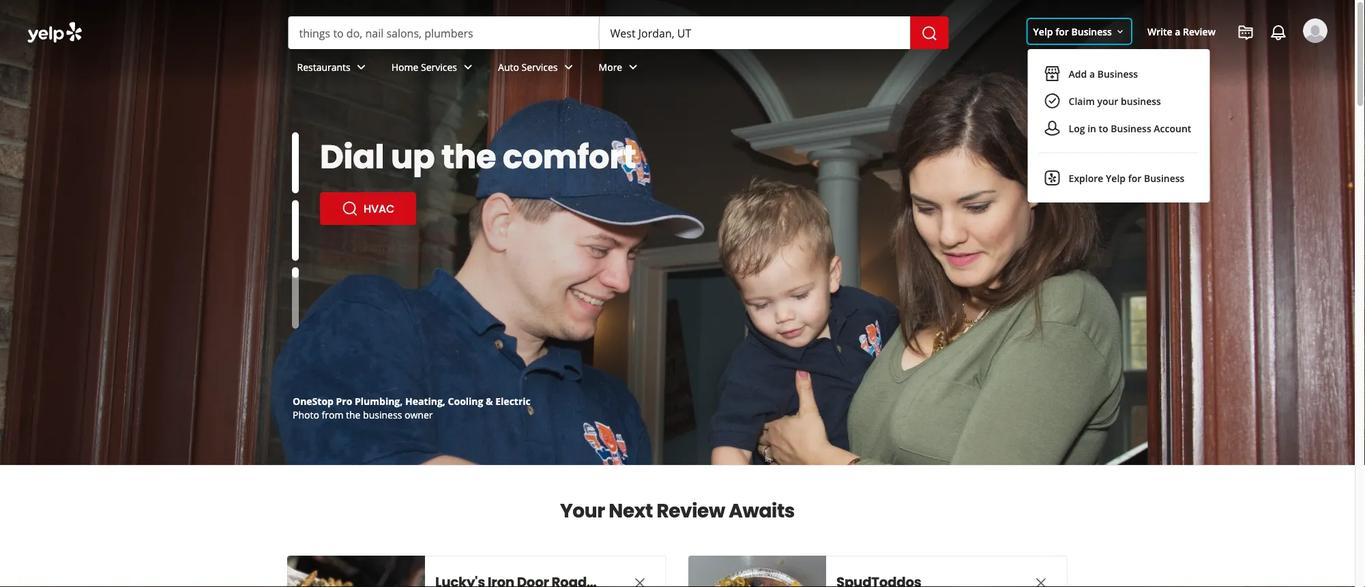 Task type: locate. For each thing, give the bounding box(es) containing it.
dial up the comfort
[[320, 134, 636, 180]]

projects image
[[1238, 25, 1254, 41]]

yelp up the 24 add biz v2 image
[[1033, 25, 1053, 38]]

auto services link
[[487, 49, 588, 89]]

1 horizontal spatial dismiss card image
[[1033, 575, 1049, 587]]

services right auto
[[522, 60, 558, 73]]

0 vertical spatial home
[[391, 60, 418, 73]]

a right write
[[1175, 25, 1181, 38]]

2 select slide image from the top
[[292, 200, 299, 261]]

a
[[1175, 25, 1181, 38], [1089, 67, 1095, 80], [489, 134, 511, 180]]

home down hvac on the top left of the page
[[364, 239, 396, 254]]

0 horizontal spatial none field
[[299, 25, 588, 40]]

1 horizontal spatial yelp
[[1106, 172, 1126, 185]]

a inside button
[[1089, 67, 1095, 80]]

1 vertical spatial review
[[657, 497, 725, 524]]

None field
[[299, 25, 588, 40], [610, 25, 900, 40]]

1 none field from the left
[[299, 25, 588, 40]]

1 horizontal spatial none field
[[610, 25, 900, 40]]

progressive
[[293, 395, 348, 408]]

2 dismiss card image from the left
[[1033, 575, 1049, 587]]

24 chevron down v2 image
[[353, 59, 370, 75], [560, 59, 577, 75], [625, 59, 641, 75]]

None search field
[[0, 0, 1355, 203], [288, 16, 951, 49], [0, 0, 1355, 203], [288, 16, 951, 49]]

1 vertical spatial select slide image
[[292, 200, 299, 261]]

24 search v2 image
[[342, 201, 358, 217], [342, 239, 358, 255]]

heating,
[[405, 395, 445, 408]]

home services link
[[381, 49, 487, 89]]

0 vertical spatial for
[[1056, 25, 1069, 38]]

3 24 chevron down v2 image from the left
[[625, 59, 641, 75]]

home down find text box
[[391, 60, 418, 73]]

clean
[[517, 134, 610, 180]]

0 horizontal spatial 24 chevron down v2 image
[[353, 59, 370, 75]]

cleaner
[[399, 239, 439, 254]]

services left 24 chevron down v2 icon
[[421, 60, 457, 73]]

24 friends v2 image
[[1044, 120, 1061, 136]]

0 vertical spatial yelp
[[1033, 25, 1053, 38]]

a for add
[[1089, 67, 1095, 80]]

home inside business categories element
[[391, 60, 418, 73]]

24 chevron down v2 image for restaurants
[[353, 59, 370, 75]]

for right explore
[[1128, 172, 1142, 185]]

services inside auto services link
[[522, 60, 558, 73]]

dismiss card image
[[632, 575, 648, 587], [1033, 575, 1049, 587]]

user actions element
[[1022, 17, 1347, 203]]

1 horizontal spatial for
[[1128, 172, 1142, 185]]

none field near
[[610, 25, 900, 40]]

business inside progressive cleaning photo from the business owner
[[363, 408, 402, 421]]

0 horizontal spatial review
[[657, 497, 725, 524]]

business categories element
[[286, 49, 1328, 89]]

0 horizontal spatial services
[[421, 60, 457, 73]]

review for a
[[1183, 25, 1216, 38]]

services for home services
[[421, 60, 457, 73]]

services
[[421, 60, 457, 73], [522, 60, 558, 73]]

a for write
[[1175, 25, 1181, 38]]

gift
[[387, 134, 443, 180]]

onestop pro plumbing, heating, cooling & electric link
[[293, 395, 531, 408]]

2 24 search v2 image from the top
[[342, 239, 358, 255]]

1 24 search v2 image from the top
[[342, 201, 358, 217]]

owner inside onestop pro plumbing, heating, cooling & electric photo from the business owner
[[405, 408, 433, 421]]

1 dismiss card image from the left
[[632, 575, 648, 587]]

2 horizontal spatial a
[[1175, 25, 1181, 38]]

review inside write a review link
[[1183, 25, 1216, 38]]

to
[[1099, 122, 1108, 135]]

1 vertical spatial for
[[1128, 172, 1142, 185]]

yelp right explore
[[1106, 172, 1126, 185]]

photo
[[293, 408, 319, 421], [293, 408, 319, 421]]

0 horizontal spatial a
[[489, 134, 511, 180]]

0 vertical spatial select slide image
[[292, 132, 299, 193]]

24 search v2 image inside home cleaner link
[[342, 239, 358, 255]]

awaits
[[729, 497, 795, 524]]

24 search v2 image left hvac on the top left of the page
[[342, 201, 358, 217]]

24 search v2 image for dial up the comfort
[[342, 201, 358, 217]]

24 claim v2 image
[[1044, 93, 1061, 109]]

auto
[[498, 60, 519, 73]]

home
[[320, 172, 417, 218]]

home cleaner
[[364, 239, 439, 254]]

business
[[1121, 95, 1161, 107], [363, 408, 402, 421], [363, 408, 402, 421]]

24 chevron down v2 image right auto services
[[560, 59, 577, 75]]

2 horizontal spatial 24 chevron down v2 image
[[625, 59, 641, 75]]

24 chevron down v2 image right more at the left top of the page
[[625, 59, 641, 75]]

0 vertical spatial review
[[1183, 25, 1216, 38]]

hvac link
[[320, 192, 416, 225]]

photo of spudtoddos image
[[688, 556, 826, 587]]

24 add biz v2 image
[[1044, 66, 1061, 82]]

1 vertical spatial 24 search v2 image
[[342, 239, 358, 255]]

none field up home services link
[[299, 25, 588, 40]]

log
[[1069, 122, 1085, 135]]

your
[[560, 497, 605, 524]]

up
[[391, 134, 435, 180]]

24 search v2 image inside hvac 'link'
[[342, 201, 358, 217]]

review right write
[[1183, 25, 1216, 38]]

write
[[1147, 25, 1173, 38]]

1 horizontal spatial review
[[1183, 25, 1216, 38]]

0 horizontal spatial dismiss card image
[[632, 575, 648, 587]]

hvac
[[364, 201, 394, 216]]

for up the 24 add biz v2 image
[[1056, 25, 1069, 38]]

24 search v2 image down hvac 'link'
[[342, 239, 358, 255]]

1 vertical spatial a
[[1089, 67, 1095, 80]]

of
[[450, 134, 482, 180]]

24 chevron down v2 image right restaurants
[[353, 59, 370, 75]]

24 chevron down v2 image inside auto services link
[[560, 59, 577, 75]]

2 services from the left
[[522, 60, 558, 73]]

the
[[441, 134, 496, 180], [346, 408, 361, 421], [346, 408, 361, 421]]

owner
[[405, 408, 433, 421], [405, 408, 433, 421]]

claim your business button
[[1039, 87, 1199, 115]]

explore
[[1069, 172, 1103, 185]]

1 24 chevron down v2 image from the left
[[353, 59, 370, 75]]

0 vertical spatial 24 search v2 image
[[342, 201, 358, 217]]

a right of
[[489, 134, 511, 180]]

yelp
[[1033, 25, 1053, 38], [1106, 172, 1126, 185]]

2 none field from the left
[[610, 25, 900, 40]]

review right next
[[657, 497, 725, 524]]

services inside home services link
[[421, 60, 457, 73]]

business
[[1071, 25, 1112, 38], [1097, 67, 1138, 80], [1111, 122, 1151, 135], [1144, 172, 1185, 185]]

1 services from the left
[[421, 60, 457, 73]]

home
[[391, 60, 418, 73], [364, 239, 396, 254]]

1 select slide image from the top
[[292, 132, 299, 193]]

select slide image
[[292, 132, 299, 193], [292, 200, 299, 261]]

0 vertical spatial a
[[1175, 25, 1181, 38]]

24 chevron down v2 image inside the restaurants link
[[353, 59, 370, 75]]

more
[[599, 60, 622, 73]]

1 horizontal spatial 24 chevron down v2 image
[[560, 59, 577, 75]]

1 horizontal spatial a
[[1089, 67, 1095, 80]]

add a business
[[1069, 67, 1138, 80]]

review
[[1183, 25, 1216, 38], [657, 497, 725, 524]]

photo inside progressive cleaning photo from the business owner
[[293, 408, 319, 421]]

1 horizontal spatial services
[[522, 60, 558, 73]]

the inside progressive cleaning photo from the business owner
[[346, 408, 361, 421]]

24 chevron down v2 image inside "more" link
[[625, 59, 641, 75]]

from
[[322, 408, 343, 421], [322, 408, 343, 421]]

yelp for business
[[1033, 25, 1112, 38]]

1 vertical spatial home
[[364, 239, 396, 254]]

2 24 chevron down v2 image from the left
[[560, 59, 577, 75]]

for
[[1056, 25, 1069, 38], [1128, 172, 1142, 185]]

0 horizontal spatial yelp
[[1033, 25, 1053, 38]]

none field up business categories element
[[610, 25, 900, 40]]

photo of lucky's iron door roadhouse image
[[287, 556, 425, 587]]

add
[[1069, 67, 1087, 80]]

24 chevron down v2 image for auto services
[[560, 59, 577, 75]]

restaurants link
[[286, 49, 381, 89]]

2 vertical spatial a
[[489, 134, 511, 180]]

your
[[1097, 95, 1118, 107]]

log in to business account button
[[1039, 115, 1199, 142]]

a right add
[[1089, 67, 1095, 80]]



Task type: describe. For each thing, give the bounding box(es) containing it.
the gift of a clean home
[[320, 134, 610, 218]]

comfort
[[503, 134, 636, 180]]

pro
[[336, 395, 352, 408]]

yelp for business button
[[1028, 19, 1131, 44]]

business left the 16 chevron down v2 icon on the top right
[[1071, 25, 1112, 38]]

notifications image
[[1270, 25, 1287, 41]]

progressive cleaning link
[[293, 395, 392, 408]]

business down account
[[1144, 172, 1185, 185]]

more link
[[588, 49, 652, 89]]

in
[[1088, 122, 1096, 135]]

your next review awaits
[[560, 497, 795, 524]]

claim
[[1069, 95, 1095, 107]]

auto services
[[498, 60, 558, 73]]

dismiss card image for photo of lucky's iron door roadhouse
[[632, 575, 648, 587]]

add a business button
[[1039, 60, 1199, 87]]

16 chevron down v2 image
[[1115, 26, 1126, 37]]

business inside onestop pro plumbing, heating, cooling & electric photo from the business owner
[[363, 408, 402, 421]]

account
[[1154, 122, 1191, 135]]

24 chevron down v2 image
[[460, 59, 476, 75]]

explore yelp for business
[[1069, 172, 1185, 185]]

plumbing,
[[355, 395, 403, 408]]

the
[[320, 134, 381, 180]]

business inside button
[[1121, 95, 1161, 107]]

the inside onestop pro plumbing, heating, cooling & electric photo from the business owner
[[346, 408, 361, 421]]

photo inside onestop pro plumbing, heating, cooling & electric photo from the business owner
[[293, 408, 319, 421]]

progressive cleaning photo from the business owner
[[293, 395, 433, 421]]

24 yelp for biz v2 image
[[1044, 170, 1061, 186]]

home cleaner link
[[320, 231, 461, 263]]

dismiss card image for photo of spudtoddos
[[1033, 575, 1049, 587]]

home for home services
[[391, 60, 418, 73]]

cooling
[[448, 395, 483, 408]]

business up claim your business button at the right
[[1097, 67, 1138, 80]]

write a review
[[1147, 25, 1216, 38]]

business right the to
[[1111, 122, 1151, 135]]

a inside the gift of a clean home
[[489, 134, 511, 180]]

home for home cleaner
[[364, 239, 396, 254]]

services for auto services
[[522, 60, 558, 73]]

&
[[486, 395, 493, 408]]

explore yelp for business button
[[1039, 164, 1199, 192]]

explore banner section banner
[[0, 0, 1355, 465]]

claim your business
[[1069, 95, 1161, 107]]

restaurants
[[297, 60, 350, 73]]

cleaning
[[350, 395, 392, 408]]

0 horizontal spatial for
[[1056, 25, 1069, 38]]

24 chevron down v2 image for more
[[625, 59, 641, 75]]

dial
[[320, 134, 384, 180]]

electric
[[495, 395, 531, 408]]

from inside onestop pro plumbing, heating, cooling & electric photo from the business owner
[[322, 408, 343, 421]]

terry t. image
[[1303, 18, 1328, 43]]

write a review link
[[1142, 19, 1221, 44]]

onestop pro plumbing, heating, cooling & electric photo from the business owner
[[293, 395, 531, 421]]

onestop
[[293, 395, 334, 408]]

1 vertical spatial yelp
[[1106, 172, 1126, 185]]

from inside progressive cleaning photo from the business owner
[[322, 408, 343, 421]]

Near text field
[[610, 25, 900, 40]]

search image
[[921, 25, 938, 42]]

Find text field
[[299, 25, 588, 40]]

24 search v2 image for the gift of a clean home
[[342, 239, 358, 255]]

home services
[[391, 60, 457, 73]]

next
[[609, 497, 653, 524]]

owner inside progressive cleaning photo from the business owner
[[405, 408, 433, 421]]

log in to business account
[[1069, 122, 1191, 135]]

review for next
[[657, 497, 725, 524]]

none field find
[[299, 25, 588, 40]]



Task type: vqa. For each thing, say whether or not it's contained in the screenshot.
OWNER
yes



